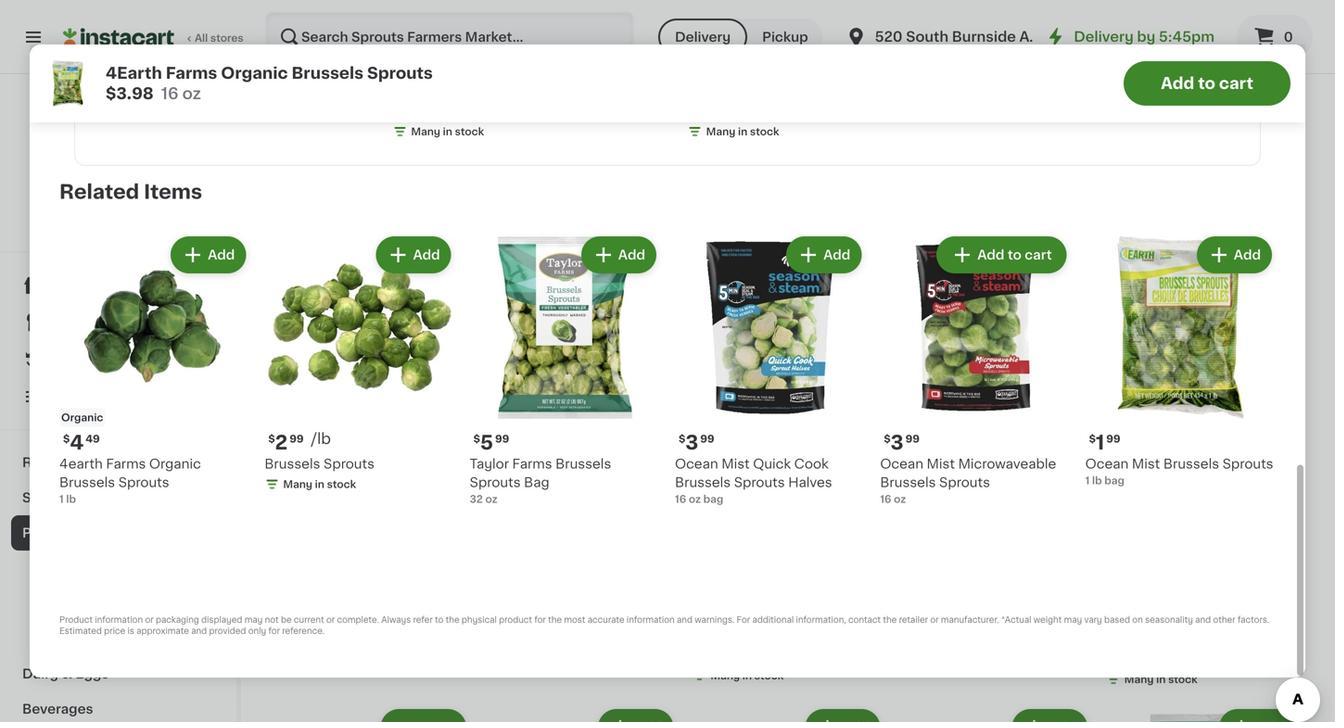 Task type: vqa. For each thing, say whether or not it's contained in the screenshot.
Pain Relief
no



Task type: locate. For each thing, give the bounding box(es) containing it.
1 vertical spatial bag
[[524, 476, 550, 489]]

1 lb bag button
[[278, 0, 470, 21]]

1 vertical spatial 0
[[910, 282, 924, 302]]

related items
[[59, 182, 202, 202]]

product
[[499, 616, 532, 625]]

sprouts inside ocean mist microwaveable brussels sprouts 16 oz
[[939, 476, 990, 489]]

0 horizontal spatial 4
[[70, 433, 84, 452]]

1
[[278, 8, 283, 18], [692, 8, 696, 18], [1106, 325, 1110, 335], [1096, 433, 1105, 452], [1086, 476, 1090, 486], [59, 494, 64, 504]]

3 ocean from the left
[[1086, 457, 1129, 470]]

mist
[[722, 457, 750, 470], [927, 457, 955, 470], [1132, 457, 1160, 470]]

99 inside the "$ 5 99"
[[495, 434, 509, 444]]

2 ocean from the left
[[880, 457, 924, 470]]

None search field
[[265, 11, 634, 63]]

market
[[152, 185, 199, 198]]

farms inside 4earth farms organic brussels sprouts $3.98 16 oz
[[166, 65, 217, 81]]

lb down apples
[[287, 343, 297, 354]]

49 for 4
[[86, 434, 100, 444]]

0 horizontal spatial $ 3 99
[[679, 433, 715, 452]]

and down packaging
[[191, 627, 207, 636]]

1 vertical spatial add to cart button
[[939, 238, 1065, 272]]

1 information from the left
[[95, 616, 143, 625]]

0 vertical spatial large
[[899, 307, 936, 320]]

3 or from the left
[[930, 616, 939, 625]]

4earth farms organic brussels sprouts 1 lb
[[59, 457, 201, 504]]

information,
[[796, 616, 846, 625]]

for right product
[[534, 616, 546, 625]]

whole
[[1008, 1, 1050, 14]]

2 many in stock button from the left
[[1106, 0, 1298, 43]]

packaging
[[156, 616, 199, 625]]

add for taylor farms brussels sprouts bag
[[618, 249, 645, 261]]

99 right '5' at the bottom of the page
[[495, 434, 509, 444]]

4earth down instacart logo
[[97, 75, 141, 88]]

0 vertical spatial add to cart button
[[1124, 61, 1291, 106]]

4earth farms organic brussels sprouts 16 oz down all stores link
[[97, 75, 239, 122]]

farms for $4.49
[[144, 75, 184, 88]]

large
[[899, 307, 936, 320], [333, 619, 370, 632]]

information up price
[[95, 616, 143, 625]]

4earth farms organic brussels sprouts $3.98 16 oz
[[106, 65, 433, 102]]

2 horizontal spatial mist
[[1132, 457, 1160, 470]]

to inside product information or packaging displayed may not be current or complete. always refer to the physical product for the most accurate information and warnings. for additional information, contact the retailer or manufacturer. *actual weight may vary based on seasonality and other factors. estimated price is approximate and provided only for reference.
[[435, 616, 444, 625]]

bag inside 'taylor farms brussels sprouts bag 32 oz'
[[524, 476, 550, 489]]

0 vertical spatial add to cart
[[1161, 76, 1254, 91]]

1 98 from the left
[[303, 283, 317, 293]]

brussels
[[292, 65, 364, 81], [97, 94, 153, 107], [692, 325, 748, 338], [265, 457, 320, 470], [556, 457, 611, 470], [1164, 457, 1219, 470], [59, 476, 115, 489], [675, 476, 731, 489], [880, 476, 936, 489]]

cook
[[794, 457, 829, 470]]

$3.98 original price: $4.49 element
[[97, 48, 280, 72], [692, 280, 884, 304]]

to down 5:45pm
[[1198, 76, 1216, 91]]

2 the from the left
[[548, 616, 562, 625]]

0 vertical spatial ct
[[699, 8, 710, 18]]

0 button
[[1237, 15, 1313, 59]]

ocean for ocean mist quick cook brussels sprouts halves
[[675, 457, 718, 470]]

ocean left quick
[[675, 457, 718, 470]]

4 inside "item carousel" region
[[70, 433, 84, 452]]

add button for ocean mist brussels sprouts
[[1199, 238, 1270, 272]]

$4.49 right the 3 98
[[739, 288, 777, 301]]

1 horizontal spatial 4
[[403, 51, 417, 70]]

2 $ 3 99 from the left
[[884, 433, 920, 452]]

add button for ocean mist quick cook brussels sprouts halves
[[788, 238, 860, 272]]

for
[[534, 616, 546, 625], [268, 627, 280, 636]]

produce
[[22, 527, 79, 540]]

1 vertical spatial large
[[333, 619, 370, 632]]

1 horizontal spatial 98
[[717, 283, 732, 293]]

99 up 'ocean mist brussels sprouts 1 lb bag' on the bottom right of page
[[1106, 434, 1121, 444]]

mist inside ocean mist quick cook brussels sprouts halves 16 oz bag
[[722, 457, 750, 470]]

count
[[943, 638, 983, 651]]

lb right the 0.65
[[958, 340, 968, 350]]

0 horizontal spatial 0
[[910, 282, 924, 302]]

0 horizontal spatial 4earth farms organic brussels sprouts 16 oz
[[97, 75, 239, 122]]

3
[[108, 51, 121, 70], [703, 282, 716, 302], [496, 282, 509, 302], [1117, 282, 1129, 302], [686, 433, 698, 452], [891, 433, 904, 452], [931, 638, 940, 651]]

1 vertical spatial 49
[[86, 434, 100, 444]]

4earth up $3.98
[[106, 65, 162, 81]]

to inside "item carousel" region
[[1008, 249, 1022, 261]]

2 horizontal spatial ocean
[[1086, 457, 1129, 470]]

99 up ocean mist microwaveable brussels sprouts 16 oz
[[906, 434, 920, 444]]

0 vertical spatial 0
[[1284, 31, 1293, 44]]

each inside large navel orange $1.25 / lb about 0.65 lb each many in stock
[[971, 340, 996, 350]]

lb down leaf
[[945, 38, 955, 48]]

product
[[59, 616, 93, 625]]

farms inside 'taylor farms brussels sprouts bag 32 oz'
[[512, 457, 552, 470]]

1 may from the left
[[245, 616, 263, 625]]

reference.
[[282, 627, 325, 636]]

1 horizontal spatial large
[[899, 307, 936, 320]]

add to cart button down 5:45pm
[[1124, 61, 1291, 106]]

add to cart button up (est.)
[[939, 238, 1065, 272]]

1 vertical spatial 2
[[278, 343, 285, 354]]

product group containing 2
[[265, 233, 455, 495]]

0 vertical spatial cart
[[1219, 76, 1254, 91]]

1 horizontal spatial 0
[[1284, 31, 1293, 44]]

1 up the "delivery" button
[[692, 8, 696, 18]]

provided
[[209, 627, 246, 636]]

/lb
[[311, 431, 331, 446]]

or right current
[[326, 616, 335, 625]]

0 vertical spatial to
[[1198, 76, 1216, 91]]

to up (est.)
[[1008, 249, 1022, 261]]

farms
[[166, 65, 217, 81], [144, 75, 184, 88], [739, 307, 779, 320], [106, 457, 146, 470], [512, 457, 552, 470]]

each
[[944, 281, 981, 296], [971, 340, 996, 350]]

$ for ocean mist brussels sprouts
[[1089, 434, 1096, 444]]

brussels inside 'ocean mist brussels sprouts 1 lb bag'
[[1164, 457, 1219, 470]]

$0.81 each (estimated) element
[[899, 280, 1091, 304]]

gala
[[404, 307, 433, 320]]

49 inside $ 4 49
[[86, 434, 100, 444]]

0 horizontal spatial delivery
[[675, 31, 731, 44]]

0 vertical spatial $4.49
[[144, 57, 182, 70]]

lb up the 0.65
[[936, 325, 946, 335]]

520
[[875, 30, 903, 44]]

sprouts inside ocean mist quick cook brussels sprouts halves 16 oz bag
[[734, 476, 785, 489]]

1 vertical spatial bag
[[1105, 476, 1125, 486]]

ct
[[699, 8, 710, 18], [1113, 325, 1124, 335]]

to
[[1198, 76, 1216, 91], [1008, 249, 1022, 261], [435, 616, 444, 625]]

0
[[1284, 31, 1293, 44], [910, 282, 924, 302]]

product group containing add
[[485, 393, 677, 672]]

product group containing 5
[[470, 233, 660, 507]]

organic inside 4earth farms organic brussels sprouts $3.98 16 oz
[[221, 65, 288, 81]]

1 horizontal spatial to
[[1008, 249, 1022, 261]]

1 horizontal spatial the
[[548, 616, 562, 625]]

brussels inside 'taylor farms brussels sprouts bag 32 oz'
[[556, 457, 611, 470]]

1 mist from the left
[[722, 457, 750, 470]]

1 the from the left
[[446, 616, 460, 625]]

dairy & eggs link
[[11, 657, 225, 692]]

1 vertical spatial each
[[971, 340, 996, 350]]

the
[[1129, 638, 1153, 651]]

sprouts inside sprouts organic baby spinach 16 oz container
[[485, 0, 536, 3]]

may up only at the bottom left of page
[[245, 616, 263, 625]]

all
[[195, 33, 208, 43]]

cart up $0.81 each (estimated) element
[[1025, 249, 1052, 261]]

the left most
[[548, 616, 562, 625]]

$ 3 99 for ocean mist quick cook brussels sprouts halves
[[679, 433, 715, 452]]

lb inside the "sprouts organic whole thyme leaf $32.20 / lb"
[[945, 38, 955, 48]]

1 inside 4earth farms organic brussels sprouts 1 lb
[[59, 494, 64, 504]]

mist for brussels
[[1132, 457, 1160, 470]]

ocean mist microwaveable brussels sprouts 16 oz
[[880, 457, 1056, 504]]

sprouts farmers market link
[[38, 96, 199, 200]]

sprouts brands
[[22, 491, 125, 504]]

2 vertical spatial bag
[[703, 494, 723, 504]]

cart
[[1219, 76, 1254, 91], [1025, 249, 1052, 261]]

99 inside '$ 1 99'
[[1106, 434, 1121, 444]]

oz
[[499, 27, 511, 37], [182, 86, 201, 102], [111, 112, 123, 122], [706, 343, 718, 354], [495, 343, 507, 354], [689, 494, 701, 504], [485, 494, 498, 504], [894, 494, 906, 504]]

wholesum organic tomatoes on the vine
[[1106, 619, 1298, 651]]

2 horizontal spatial the
[[883, 616, 897, 625]]

16 inside 4earth farms organic brussels sprouts $3.98 16 oz
[[161, 86, 178, 102]]

2 vertical spatial to
[[435, 616, 444, 625]]

stock
[[754, 27, 784, 37], [1168, 27, 1198, 37], [548, 45, 577, 55], [455, 127, 484, 137], [750, 127, 779, 137], [1168, 343, 1198, 354], [961, 358, 991, 368], [548, 362, 577, 372], [327, 479, 356, 489], [754, 671, 784, 681], [1168, 675, 1198, 685]]

0 horizontal spatial ocean
[[675, 457, 718, 470]]

1 horizontal spatial ct
[[1113, 325, 1124, 335]]

mist inside ocean mist microwaveable brussels sprouts 16 oz
[[927, 457, 955, 470]]

mist for microwaveable
[[927, 457, 955, 470]]

sprouts inside 4earth farms organic brussels sprouts $3.98 16 oz
[[367, 65, 433, 81]]

add button for brussels sprouts
[[378, 238, 449, 272]]

0 horizontal spatial large
[[333, 619, 370, 632]]

1 horizontal spatial $3.98 original price: $4.49 element
[[692, 280, 884, 304]]

each down orange
[[971, 340, 996, 350]]

0 horizontal spatial to
[[435, 616, 444, 625]]

1 horizontal spatial mist
[[927, 457, 955, 470]]

99 inside "3 99"
[[510, 283, 525, 293]]

dairy & eggs
[[22, 668, 109, 681]]

0 horizontal spatial 98
[[303, 283, 317, 293]]

99 up earthbound on the left of the page
[[510, 283, 525, 293]]

0 vertical spatial 4earth farms organic brussels sprouts 16 oz
[[97, 75, 239, 122]]

instacart logo image
[[63, 26, 174, 48]]

add for 4earth farms organic brussels sprouts
[[208, 249, 235, 261]]

0 vertical spatial bag
[[297, 8, 317, 18]]

1 horizontal spatial add to cart
[[1161, 76, 1254, 91]]

0 horizontal spatial bag
[[524, 476, 550, 489]]

1 vertical spatial for
[[268, 627, 280, 636]]

$ for taylor farms brussels sprouts bag
[[474, 434, 480, 444]]

0 vertical spatial each
[[944, 281, 981, 296]]

delivery left by
[[1074, 30, 1134, 44]]

99 left /lb
[[289, 434, 304, 444]]

0 vertical spatial 2
[[289, 282, 301, 302]]

2 up viva
[[289, 282, 301, 302]]

$ inside $ 4 49
[[63, 434, 70, 444]]

2 information from the left
[[627, 616, 675, 625]]

1 horizontal spatial may
[[1064, 616, 1082, 625]]

lb left brands
[[66, 494, 76, 504]]

to right refer
[[435, 616, 444, 625]]

farms inside 4earth farms organic brussels sprouts 1 lb
[[106, 457, 146, 470]]

mist for quick
[[722, 457, 750, 470]]

0 horizontal spatial cart
[[1025, 249, 1052, 261]]

99 for ocean mist brussels sprouts
[[1106, 434, 1121, 444]]

0 vertical spatial 4
[[403, 51, 417, 70]]

add to cart
[[1161, 76, 1254, 91], [978, 249, 1052, 261]]

98 inside the 3 98
[[717, 283, 732, 293]]

0 horizontal spatial mist
[[722, 457, 750, 470]]

herbs
[[33, 632, 73, 645]]

sprouts inside 4earth farms organic brussels sprouts 1 lb
[[118, 476, 169, 489]]

jalapeno pepper
[[485, 619, 596, 632]]

1 ocean from the left
[[675, 457, 718, 470]]

and left the 'other'
[[1195, 616, 1211, 625]]

organic inside sprouts organic baby spinach 16 oz container
[[539, 0, 591, 3]]

1 horizontal spatial ocean
[[880, 457, 924, 470]]

0 for 0 81
[[910, 282, 924, 302]]

add for fresh pineapple
[[1256, 96, 1283, 109]]

bag inside ocean mist quick cook brussels sprouts halves 16 oz bag
[[703, 494, 723, 504]]

0 inside button
[[1284, 31, 1293, 44]]

brussels inside 4earth farms organic brussels sprouts 1 lb
[[59, 476, 115, 489]]

2 down apples
[[278, 343, 285, 354]]

add to cart inside "item carousel" region
[[978, 249, 1052, 261]]

mist inside 'ocean mist brussels sprouts 1 lb bag'
[[1132, 457, 1160, 470]]

on
[[1106, 638, 1125, 651]]

0 horizontal spatial $4.49
[[144, 57, 182, 70]]

4earth farms organic brussels sprouts 16 oz down the 3 98
[[692, 307, 834, 354]]

2 mist from the left
[[927, 457, 955, 470]]

asparagus
[[393, 75, 462, 88]]

contact
[[848, 616, 881, 625]]

refer
[[413, 616, 433, 625]]

delivery down 1 ct
[[675, 31, 731, 44]]

$
[[282, 283, 289, 293], [1110, 283, 1117, 293], [63, 434, 70, 444], [679, 434, 686, 444], [268, 434, 275, 444], [474, 434, 480, 444], [884, 434, 891, 444], [1089, 434, 1096, 444]]

may left vary
[[1064, 616, 1082, 625]]

$ 2 98
[[282, 282, 317, 302]]

0 horizontal spatial information
[[95, 616, 143, 625]]

$ inside '$ 1 99'
[[1089, 434, 1096, 444]]

large inside organic large green avocados
[[333, 619, 370, 632]]

brussels inside ocean mist microwaveable brussels sprouts 16 oz
[[880, 476, 936, 489]]

$3.98
[[106, 86, 154, 102]]

$ 3 99 up ocean mist microwaveable brussels sprouts 16 oz
[[884, 433, 920, 452]]

1 up produce
[[59, 494, 64, 504]]

1 horizontal spatial 4earth farms organic brussels sprouts 16 oz
[[692, 307, 834, 354]]

$ 3 99 up ocean mist quick cook brussels sprouts halves 16 oz bag
[[679, 433, 715, 452]]

0 vertical spatial bag
[[590, 325, 616, 338]]

or right retailer
[[930, 616, 939, 625]]

organic inside the "sprouts organic whole thyme leaf $32.20 / lb"
[[953, 1, 1005, 14]]

broccoli
[[485, 325, 539, 338]]

2 98 from the left
[[717, 283, 732, 293]]

cart down 0 button on the top right of the page
[[1219, 76, 1254, 91]]

3 mist from the left
[[1132, 457, 1160, 470]]

oz inside 4earth farms organic brussels sprouts $3.98 16 oz
[[182, 86, 201, 102]]

ocean inside 'ocean mist brussels sprouts 1 lb bag'
[[1086, 457, 1129, 470]]

$ inside the "$ 5 99"
[[474, 434, 480, 444]]

49 inside $ 3 49
[[1131, 283, 1146, 293]]

1 $ 3 99 from the left
[[679, 433, 715, 452]]

lb down '$ 1 99'
[[1092, 476, 1102, 486]]

lb
[[285, 8, 295, 18], [945, 38, 955, 48], [936, 325, 946, 335], [958, 340, 968, 350], [287, 343, 297, 354], [1092, 476, 1102, 486], [66, 494, 76, 504]]

/ right $32.20
[[938, 38, 943, 48]]

add for jalapeno pepper
[[635, 409, 662, 422]]

1 vertical spatial 4
[[70, 433, 84, 452]]

organic inside viva tierra organic gala apples 2 lb
[[348, 307, 400, 320]]

the left retailer
[[883, 616, 897, 625]]

vary
[[1084, 616, 1102, 625]]

or
[[145, 616, 154, 625], [326, 616, 335, 625], [930, 616, 939, 625]]

1 horizontal spatial bag
[[703, 494, 723, 504]]

1 vertical spatial cart
[[1025, 249, 1052, 261]]

the left physical
[[446, 616, 460, 625]]

1 horizontal spatial bag
[[590, 325, 616, 338]]

2 may from the left
[[1064, 616, 1082, 625]]

49 up 4earth
[[86, 434, 100, 444]]

sprouts inside the "sprouts organic whole thyme leaf $32.20 / lb"
[[899, 1, 950, 14]]

2 left /lb
[[275, 433, 288, 452]]

0 horizontal spatial /
[[929, 325, 933, 335]]

for down not
[[268, 627, 280, 636]]

avocados
[[278, 638, 342, 651]]

1 vertical spatial ct
[[1113, 325, 1124, 335]]

$ inside $ 3 49
[[1110, 283, 1117, 293]]

99 for ocean mist microwaveable brussels sprouts
[[906, 434, 920, 444]]

1 horizontal spatial information
[[627, 616, 675, 625]]

burnside
[[952, 30, 1016, 44]]

0 horizontal spatial many in stock button
[[688, 0, 870, 143]]

0 horizontal spatial or
[[145, 616, 154, 625]]

4earth
[[106, 65, 162, 81], [97, 75, 141, 88], [692, 307, 735, 320]]

ct up the "delivery" button
[[699, 8, 710, 18]]

large navel orange $1.25 / lb about 0.65 lb each many in stock
[[899, 307, 1028, 368]]

1 vertical spatial /
[[929, 325, 933, 335]]

ocean
[[675, 457, 718, 470], [880, 457, 924, 470], [1086, 457, 1129, 470]]

2 horizontal spatial bag
[[1105, 476, 1125, 486]]

organic inside the spice world organic garlic bag, 3 count
[[981, 619, 1032, 632]]

2 vertical spatial 2
[[275, 433, 288, 452]]

0 vertical spatial /
[[938, 38, 943, 48]]

1 vertical spatial $3.98 original price: $4.49 element
[[692, 280, 884, 304]]

1 or from the left
[[145, 616, 154, 625]]

leaf
[[947, 20, 976, 33]]

and left warnings.
[[677, 616, 693, 625]]

item carousel region
[[33, 225, 1276, 559]]

buy it again link
[[11, 341, 225, 378]]

1 horizontal spatial /
[[938, 38, 943, 48]]

ocean right cook
[[880, 457, 924, 470]]

/ inside the "sprouts organic whole thyme leaf $32.20 / lb"
[[938, 38, 943, 48]]

$ 4 49
[[63, 433, 100, 452]]

sprouts organic whole thyme leaf $32.20 / lb
[[899, 1, 1050, 48]]

large left green
[[333, 619, 370, 632]]

2 horizontal spatial and
[[1195, 616, 1211, 625]]

2 horizontal spatial or
[[930, 616, 939, 625]]

1 horizontal spatial 49
[[1131, 283, 1146, 293]]

apples
[[278, 325, 324, 338]]

many inside "item carousel" region
[[283, 479, 313, 489]]

green
[[373, 619, 414, 632]]

may
[[245, 616, 263, 625], [1064, 616, 1082, 625]]

0 horizontal spatial and
[[191, 627, 207, 636]]

1 horizontal spatial many in stock button
[[1106, 0, 1298, 43]]

1 horizontal spatial add to cart button
[[1124, 61, 1291, 106]]

4 up 4earth
[[70, 433, 84, 452]]

ocean inside ocean mist microwaveable brussels sprouts 16 oz
[[880, 457, 924, 470]]

2 horizontal spatial to
[[1198, 76, 1216, 91]]

1 horizontal spatial $4.49
[[739, 288, 777, 301]]

16
[[485, 27, 496, 37], [161, 86, 178, 102], [97, 112, 109, 122], [692, 343, 703, 354], [675, 494, 686, 504], [880, 494, 892, 504]]

0 horizontal spatial $3.98 original price: $4.49 element
[[97, 48, 280, 72]]

delivery for delivery
[[675, 31, 731, 44]]

1 down fresh
[[1106, 325, 1110, 335]]

2 inside viva tierra organic gala apples 2 lb
[[278, 343, 285, 354]]

or up the approximate
[[145, 616, 154, 625]]

brussels sprouts
[[265, 457, 375, 470]]

brussels inside ocean mist quick cook brussels sprouts halves 16 oz bag
[[675, 476, 731, 489]]

cart inside "item carousel" region
[[1025, 249, 1052, 261]]

1 horizontal spatial cart
[[1219, 76, 1254, 91]]

0 horizontal spatial for
[[268, 627, 280, 636]]

1 down '$ 1 99'
[[1086, 476, 1090, 486]]

0 horizontal spatial bag
[[297, 8, 317, 18]]

1 many in stock button from the left
[[688, 0, 870, 143]]

spice
[[899, 619, 936, 632]]

in inside "item carousel" region
[[315, 479, 324, 489]]

1 up 4earth farms organic brussels sprouts $3.98 16 oz
[[278, 8, 283, 18]]

thyme
[[899, 20, 944, 33]]

product group
[[1106, 80, 1298, 360], [59, 233, 250, 507], [265, 233, 455, 495], [470, 233, 660, 507], [675, 233, 865, 507], [880, 233, 1071, 507], [1086, 233, 1276, 488], [485, 393, 677, 672], [692, 393, 884, 687], [899, 393, 1091, 669], [1106, 393, 1298, 691], [278, 706, 470, 722], [485, 706, 677, 722], [692, 706, 884, 722], [899, 706, 1091, 722], [1106, 706, 1298, 722]]

16 inside sprouts organic baby spinach 16 oz container
[[485, 27, 496, 37]]

0 horizontal spatial 49
[[86, 434, 100, 444]]

0 horizontal spatial ct
[[699, 8, 710, 18]]

ct down fresh
[[1113, 325, 1124, 335]]

farms for 4
[[106, 457, 146, 470]]

brussels inside 4earth farms organic brussels sprouts $3.98 16 oz
[[292, 65, 364, 81]]

0 horizontal spatial may
[[245, 616, 263, 625]]

ocean down '$ 1 99'
[[1086, 457, 1129, 470]]

many in stock inside "item carousel" region
[[283, 479, 356, 489]]

49 up fresh
[[1131, 283, 1146, 293]]

0 horizontal spatial the
[[446, 616, 460, 625]]

0 vertical spatial 49
[[1131, 283, 1146, 293]]

add to cart down 5:45pm
[[1161, 76, 1254, 91]]

1 horizontal spatial for
[[534, 616, 546, 625]]

1 vertical spatial to
[[1008, 249, 1022, 261]]

1 horizontal spatial $ 3 99
[[884, 433, 920, 452]]

avenue
[[1020, 30, 1073, 44]]

4 up asparagus
[[403, 51, 417, 70]]

0 horizontal spatial add to cart
[[978, 249, 1052, 261]]

each up navel
[[944, 281, 981, 296]]

taylor farms brussels sprouts bag 32 oz
[[470, 457, 611, 504]]

lb up 4earth farms organic brussels sprouts $3.98 16 oz
[[285, 8, 295, 18]]

1 horizontal spatial or
[[326, 616, 335, 625]]

lb inside 'ocean mist brussels sprouts 1 lb bag'
[[1092, 476, 1102, 486]]

many in stock
[[711, 27, 784, 37], [1125, 27, 1198, 37], [504, 45, 577, 55], [411, 127, 484, 137], [706, 127, 779, 137], [1125, 343, 1198, 354], [504, 362, 577, 372], [283, 479, 356, 489], [711, 671, 784, 681], [1125, 675, 1198, 685]]

99 up ocean mist quick cook brussels sprouts halves 16 oz bag
[[700, 434, 715, 444]]

delivery inside button
[[675, 31, 731, 44]]

1 horizontal spatial delivery
[[1074, 30, 1134, 44]]

32
[[470, 494, 483, 504]]

information right the accurate
[[627, 616, 675, 625]]

1 vertical spatial add to cart
[[978, 249, 1052, 261]]

ocean mist brussels sprouts 1 lb bag
[[1086, 457, 1274, 486]]

pickup
[[762, 31, 808, 44]]

/ right $1.25
[[929, 325, 933, 335]]

large up $1.25
[[899, 307, 936, 320]]

9
[[485, 343, 492, 354]]

2 inside $ 2 99 /lb
[[275, 433, 288, 452]]

earthbound
[[485, 307, 562, 320]]

ocean inside ocean mist quick cook brussels sprouts halves 16 oz bag
[[675, 457, 718, 470]]

$4.49 up $3.98
[[144, 57, 182, 70]]

add to cart up (est.)
[[978, 249, 1052, 261]]



Task type: describe. For each thing, give the bounding box(es) containing it.
buy
[[52, 353, 78, 366]]

organic inside wholesum organic tomatoes on the vine
[[1178, 619, 1230, 632]]

be
[[281, 616, 292, 625]]

$ for ocean mist quick cook brussels sprouts halves
[[679, 434, 686, 444]]

complete.
[[337, 616, 379, 625]]

viva tierra organic gala apples 2 lb
[[278, 307, 433, 354]]

add button for jalapeno pepper
[[600, 399, 672, 432]]

wholesum
[[1106, 619, 1175, 632]]

$ for ocean mist microwaveable brussels sprouts
[[884, 434, 891, 444]]

taylor
[[470, 457, 509, 470]]

pineapple
[[1145, 307, 1210, 320]]

oz inside sprouts organic baby spinach 16 oz container
[[499, 27, 511, 37]]

2 or from the left
[[326, 616, 335, 625]]

98 inside $ 2 98
[[303, 283, 317, 293]]

brands
[[78, 491, 125, 504]]

16 inside ocean mist quick cook brussels sprouts halves 16 oz bag
[[675, 494, 686, 504]]

is
[[127, 627, 134, 636]]

$ for 4earth farms organic brussels sprouts
[[63, 434, 70, 444]]

4earth down the 3 98
[[692, 307, 735, 320]]

farms for 5
[[512, 457, 552, 470]]

ct inside fresh pineapple 1 ct
[[1113, 325, 1124, 335]]

accurate
[[588, 616, 625, 625]]

only
[[248, 627, 266, 636]]

displayed
[[201, 616, 242, 625]]

3 the from the left
[[883, 616, 897, 625]]

1 ct
[[692, 8, 710, 18]]

$32.20
[[899, 38, 936, 48]]

each inside $0.81 each (estimated) element
[[944, 281, 981, 296]]

0 vertical spatial for
[[534, 616, 546, 625]]

99 inside $ 2 99 /lb
[[289, 434, 304, 444]]

$ 1 99
[[1089, 433, 1121, 452]]

south
[[906, 30, 949, 44]]

1 vertical spatial 4earth farms organic brussels sprouts 16 oz
[[692, 307, 834, 354]]

add for brussels sprouts
[[413, 249, 440, 261]]

3 inside the spice world organic garlic bag, 3 count
[[931, 638, 940, 651]]

stock inside "item carousel" region
[[327, 479, 356, 489]]

all stores
[[195, 33, 244, 43]]

most
[[564, 616, 586, 625]]

oz inside ocean mist microwaveable brussels sprouts 16 oz
[[894, 494, 906, 504]]

delivery by 5:45pm
[[1074, 30, 1215, 44]]

1 inside button
[[278, 8, 283, 18]]

large inside large navel orange $1.25 / lb about 0.65 lb each many in stock
[[899, 307, 936, 320]]

0 vertical spatial $3.98 original price: $4.49 element
[[97, 48, 280, 72]]

additional
[[752, 616, 794, 625]]

100%
[[47, 225, 76, 235]]

$2.98 original price: $3.99 element
[[278, 280, 470, 304]]

$ 2 99 /lb
[[268, 431, 331, 452]]

oz inside ocean mist quick cook brussels sprouts halves 16 oz bag
[[689, 494, 701, 504]]

520 south burnside avenue button
[[845, 11, 1073, 63]]

add button for taylor farms brussels sprouts bag
[[583, 238, 655, 272]]

tierra
[[308, 307, 345, 320]]

(est.)
[[985, 281, 1024, 296]]

*actual
[[1001, 616, 1032, 625]]

$3.99
[[325, 288, 362, 301]]

product group containing 1
[[1086, 233, 1276, 488]]

halves
[[788, 476, 832, 489]]

1 vertical spatial $4.49
[[739, 288, 777, 301]]

viva
[[278, 307, 305, 320]]

delivery button
[[658, 19, 748, 56]]

not
[[265, 616, 279, 625]]

4 asparagus
[[393, 51, 462, 88]]

warnings.
[[695, 616, 735, 625]]

16 inside ocean mist microwaveable brussels sprouts 16 oz
[[880, 494, 892, 504]]

product group containing 4
[[59, 233, 250, 507]]

price
[[104, 627, 125, 636]]

guarantee
[[143, 225, 196, 235]]

each (est.)
[[944, 281, 1024, 296]]

3 98
[[703, 282, 732, 302]]

approximate
[[136, 627, 189, 636]]

&
[[61, 668, 72, 681]]

organic large green avocados button
[[278, 393, 470, 676]]

1 inside fresh pineapple 1 ct
[[1106, 325, 1110, 335]]

ocean for ocean mist microwaveable brussels sprouts
[[880, 457, 924, 470]]

organic inside organic large green avocados
[[278, 619, 330, 632]]

farm
[[565, 307, 598, 320]]

/ inside large navel orange $1.25 / lb about 0.65 lb each many in stock
[[929, 325, 933, 335]]

0 horizontal spatial add to cart button
[[939, 238, 1065, 272]]

organic inside earthbound farm organic broccoli florets bag 9 oz
[[601, 307, 653, 320]]

herbs link
[[11, 621, 225, 657]]

items
[[144, 182, 202, 202]]

oz inside 'taylor farms brussels sprouts bag 32 oz'
[[485, 494, 498, 504]]

add button for fresh pineapple
[[1221, 86, 1293, 119]]

farmers
[[94, 185, 148, 198]]

$ inside $ 2 99 /lb
[[268, 434, 275, 444]]

$ 3 99 for ocean mist microwaveable brussels sprouts
[[884, 433, 920, 452]]

organic large green avocados
[[278, 619, 414, 651]]

1 up 'ocean mist brussels sprouts 1 lb bag' on the bottom right of page
[[1096, 433, 1105, 452]]

oz inside earthbound farm organic broccoli florets bag 9 oz
[[495, 343, 507, 354]]

product group containing spice world organic garlic bag, 3 count
[[899, 393, 1091, 669]]

quick
[[753, 457, 791, 470]]

again
[[94, 353, 130, 366]]

99 for taylor farms brussels sprouts bag
[[495, 434, 509, 444]]

estimated
[[59, 627, 102, 636]]

florets
[[542, 325, 587, 338]]

$ for fresh pineapple
[[1110, 283, 1117, 293]]

sprouts farmers market logo image
[[77, 96, 159, 178]]

add for ocean mist quick cook brussels sprouts halves
[[824, 249, 851, 261]]

99 for ocean mist quick cook brussels sprouts halves
[[700, 434, 715, 444]]

manufacturer.
[[941, 616, 999, 625]]

organic inside 4earth farms organic brussels sprouts 1 lb
[[149, 457, 201, 470]]

bag inside 'ocean mist brussels sprouts 1 lb bag'
[[1105, 476, 1125, 486]]

in inside large navel orange $1.25 / lb about 0.65 lb each many in stock
[[949, 358, 959, 368]]

lb inside button
[[285, 8, 295, 18]]

satisfaction
[[78, 225, 140, 235]]

product group containing wholesum organic tomatoes on the vine
[[1106, 393, 1298, 691]]

eggs
[[75, 668, 109, 681]]

spinach
[[485, 9, 538, 22]]

stock inside large navel orange $1.25 / lb about 0.65 lb each many in stock
[[961, 358, 991, 368]]

bag inside earthbound farm organic broccoli florets bag 9 oz
[[590, 325, 616, 338]]

spice world organic garlic bag, 3 count
[[899, 619, 1074, 651]]

service type group
[[658, 19, 823, 56]]

lb inside 4earth farms organic brussels sprouts 1 lb
[[66, 494, 76, 504]]

recipes link
[[11, 445, 225, 480]]

add for ocean mist brussels sprouts
[[1234, 249, 1261, 261]]

2 for $ 2 99 /lb
[[275, 433, 288, 452]]

0.65
[[933, 340, 956, 350]]

pickup button
[[748, 19, 823, 56]]

garlic
[[1036, 619, 1074, 632]]

bag inside button
[[297, 8, 317, 18]]

seasonality
[[1145, 616, 1193, 625]]

container
[[514, 27, 564, 37]]

$ inside $ 2 98
[[282, 283, 289, 293]]

shallot
[[692, 619, 737, 632]]

100% satisfaction guarantee
[[47, 225, 196, 235]]

add button for 4earth farms organic brussels sprouts
[[173, 238, 244, 272]]

jalapeno pepper button
[[485, 393, 677, 672]]

beverages
[[22, 703, 93, 716]]

sprouts inside 'ocean mist brussels sprouts 1 lb bag'
[[1223, 457, 1274, 470]]

sprouts inside 'taylor farms brussels sprouts bag 32 oz'
[[470, 476, 521, 489]]

$2.99 per pound element
[[265, 431, 455, 455]]

1 inside 'ocean mist brussels sprouts 1 lb bag'
[[1086, 476, 1090, 486]]

delivery for delivery by 5:45pm
[[1074, 30, 1134, 44]]

product information or packaging displayed may not be current or complete. always refer to the physical product for the most accurate information and warnings. for additional information, contact the retailer or manufacturer. *actual weight may vary based on seasonality and other factors. estimated price is approximate and provided only for reference.
[[59, 616, 1270, 636]]

all stores link
[[63, 11, 245, 63]]

1 horizontal spatial and
[[677, 616, 693, 625]]

factors.
[[1238, 616, 1270, 625]]

3 99
[[496, 282, 525, 302]]

81
[[925, 283, 937, 293]]

baby
[[595, 0, 628, 3]]

related
[[59, 182, 139, 202]]

lb inside viva tierra organic gala apples 2 lb
[[287, 343, 297, 354]]

weight
[[1034, 616, 1062, 625]]

ocean for ocean mist brussels sprouts
[[1086, 457, 1129, 470]]

product group containing shallot
[[692, 393, 884, 687]]

dairy
[[22, 668, 58, 681]]

2 for $ 2 98
[[289, 282, 301, 302]]

4earth inside 4earth farms organic brussels sprouts $3.98 16 oz
[[106, 65, 162, 81]]

0 for 0
[[1284, 31, 1293, 44]]

$0.54 each (estimated) element
[[692, 593, 884, 617]]

49 for 3
[[1131, 283, 1146, 293]]

delivery by 5:45pm link
[[1044, 26, 1215, 48]]

recipes
[[22, 456, 77, 469]]

4 inside 4 asparagus
[[403, 51, 417, 70]]

4earth
[[59, 457, 103, 470]]

many inside large navel orange $1.25 / lb about 0.65 lb each many in stock
[[918, 358, 947, 368]]

current
[[294, 616, 324, 625]]

world
[[939, 619, 977, 632]]



